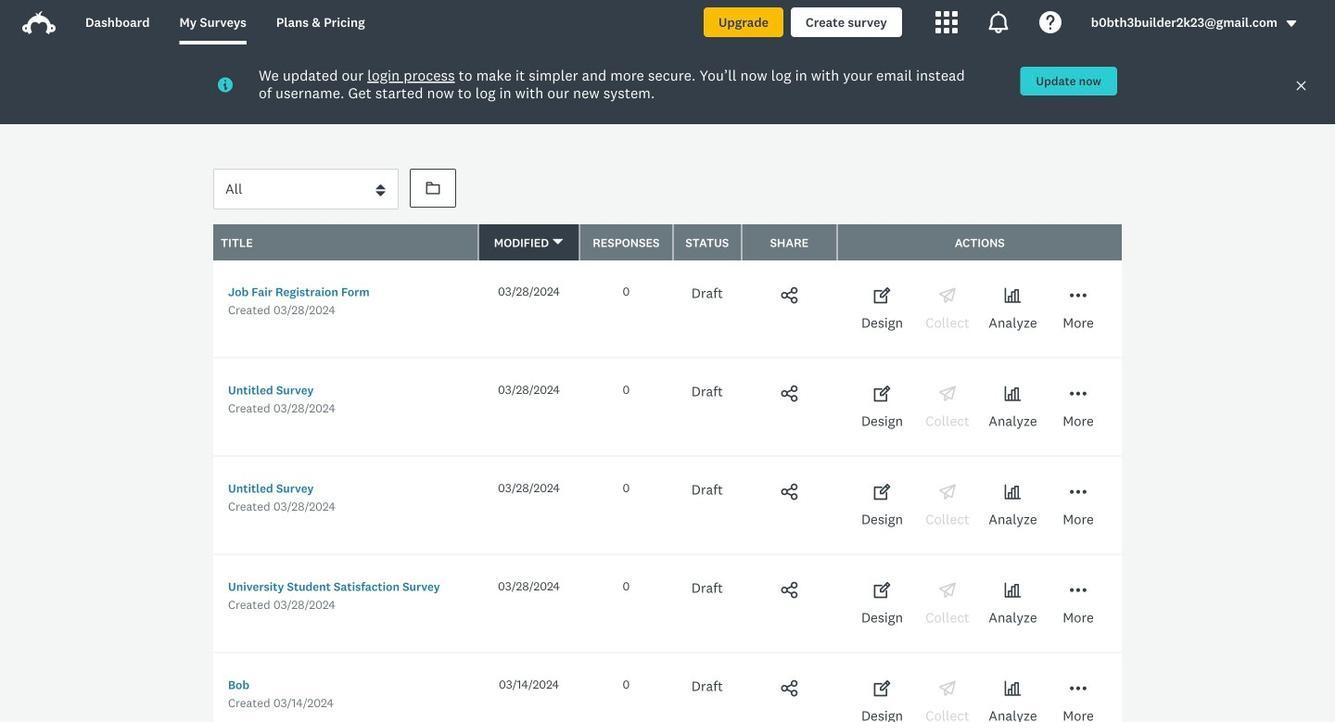 Task type: locate. For each thing, give the bounding box(es) containing it.
dropdown arrow image
[[1285, 17, 1298, 30]]

0 horizontal spatial products icon image
[[935, 11, 958, 33]]

1 horizontal spatial products icon image
[[987, 11, 1009, 33]]

2 products icon image from the left
[[987, 11, 1009, 33]]

products icon image
[[935, 11, 958, 33], [987, 11, 1009, 33]]



Task type: vqa. For each thing, say whether or not it's contained in the screenshot.
first Open menu image from the bottom
no



Task type: describe. For each thing, give the bounding box(es) containing it.
1 products icon image from the left
[[935, 11, 958, 33]]

surveymonkey logo image
[[22, 11, 56, 34]]

x image
[[1295, 80, 1307, 92]]

help icon image
[[1039, 11, 1061, 33]]



